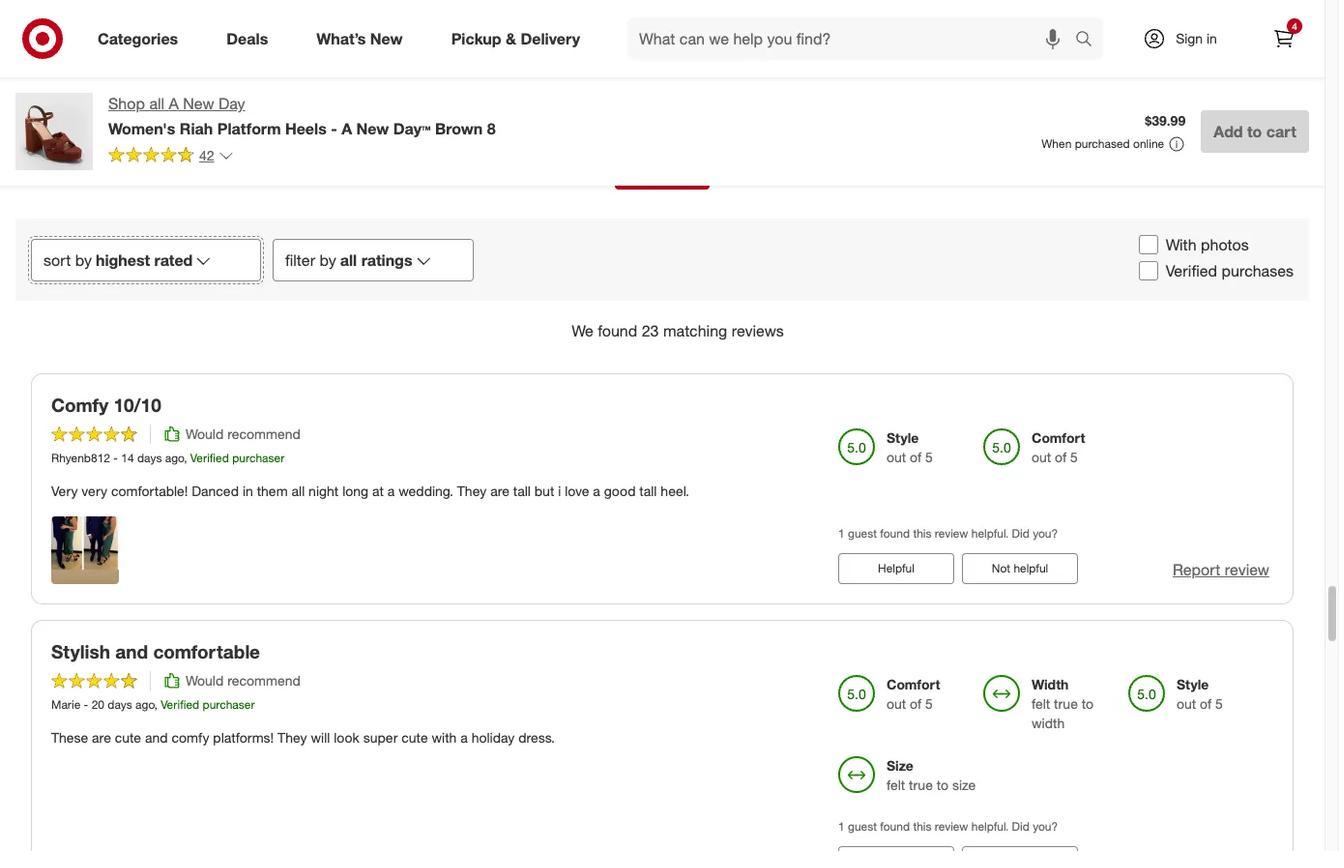 Task type: describe. For each thing, give the bounding box(es) containing it.
would for comfy 10/10
[[186, 426, 224, 442]]

14
[[121, 451, 134, 465]]

add
[[1214, 122, 1243, 141]]

0 vertical spatial verified
[[1166, 261, 1218, 280]]

rated
[[154, 250, 193, 269]]

when purchased online
[[1042, 136, 1165, 151]]

shop
[[108, 94, 145, 113]]

8
[[487, 119, 496, 138]]

comfortable!
[[111, 483, 188, 499]]

photos
[[1201, 235, 1249, 254]]

- inside shop all a new day women's riah platform heels - a new day™ brown 8
[[331, 119, 337, 138]]

review down size felt true to size
[[935, 819, 969, 834]]

guest review image 3 of 12, zoom in image
[[458, 0, 579, 114]]

search button
[[1067, 17, 1113, 64]]

filter by all ratings
[[285, 250, 412, 269]]

ago for 10/10
[[165, 451, 184, 465]]

add to cart button
[[1201, 110, 1309, 153]]

1 horizontal spatial size
[[953, 776, 976, 793]]

- for and
[[84, 697, 88, 712]]

pickup
[[451, 29, 502, 48]]

when
[[1042, 136, 1072, 151]]

filter
[[285, 250, 315, 269]]

verified purchases
[[1166, 261, 1294, 280]]

these
[[51, 729, 88, 746]]

rhyenb812 - 14 days ago , verified purchaser
[[51, 451, 285, 465]]

ago for and
[[135, 697, 154, 712]]

very
[[51, 483, 78, 499]]

review up helpful button
[[935, 526, 969, 541]]

purchaser for comfy 10/10
[[232, 451, 285, 465]]

1 guest found this review helpful. did you? for stylish and comfortable
[[838, 819, 1058, 834]]

heels
[[285, 119, 327, 138]]

guest review image 2 of 12, zoom in image
[[322, 0, 442, 114]]

0 horizontal spatial comfort
[[887, 676, 941, 692]]

stylish and comfortable
[[51, 640, 260, 663]]

night
[[309, 483, 339, 499]]

23
[[642, 322, 659, 341]]

42
[[199, 147, 214, 163]]

will
[[311, 729, 330, 746]]

look
[[334, 729, 360, 746]]

this for comfy 10/10
[[913, 526, 932, 541]]

platform
[[217, 119, 281, 138]]

search
[[1067, 31, 1113, 50]]

recommend for comfy 10/10
[[227, 426, 301, 442]]

highest
[[96, 250, 150, 269]]

this for stylish and comfortable
[[913, 819, 932, 834]]

0 horizontal spatial they
[[278, 729, 307, 746]]

what's new link
[[300, 17, 427, 60]]

would for stylish and comfortable
[[186, 672, 224, 689]]

size felt true to size
[[887, 757, 976, 793]]

comfortable
[[153, 640, 260, 663]]

see more review images
[[1021, 35, 1107, 71]]

brown
[[435, 119, 483, 138]]

1 guest found this review helpful. did you? for comfy 10/10
[[838, 526, 1058, 541]]

1 vertical spatial new
[[183, 94, 214, 113]]

dress.
[[519, 729, 555, 746]]

all inside shop all a new day women's riah platform heels - a new day™ brown 8
[[149, 94, 164, 113]]

review inside button
[[1225, 560, 1270, 579]]

at
[[372, 483, 384, 499]]

categories
[[98, 29, 178, 48]]

with
[[1166, 235, 1197, 254]]

0 vertical spatial new
[[370, 29, 403, 48]]

would recommend for comfy 10/10
[[186, 426, 301, 442]]

we
[[572, 322, 594, 341]]

1 horizontal spatial a
[[461, 729, 468, 746]]

helpful button
[[838, 553, 955, 584]]

but
[[535, 483, 554, 499]]

see
[[1034, 35, 1058, 52]]

helpful. for comfy 10/10
[[972, 526, 1009, 541]]

stylish
[[51, 640, 110, 663]]

, for 10/10
[[184, 451, 187, 465]]

you? for comfy 10/10
[[1033, 526, 1058, 541]]

comfy 10/10
[[51, 394, 161, 416]]

delivery
[[521, 29, 580, 48]]

felt for felt true to size
[[887, 776, 905, 793]]

pickup & delivery
[[451, 29, 580, 48]]

you? for stylish and comfortable
[[1033, 819, 1058, 834]]

verified for stylish and comfortable
[[161, 697, 199, 712]]

danced
[[192, 483, 239, 499]]

1 horizontal spatial they
[[457, 483, 487, 499]]

long
[[342, 483, 369, 499]]

4
[[1292, 20, 1298, 32]]

guest review image 6 of 12, zoom in image
[[867, 0, 988, 114]]

not
[[992, 561, 1011, 576]]

very very comfortable! danced in them all night long at a wedding. they are tall but i love a good tall heel.
[[51, 483, 689, 499]]

width felt true to width
[[1032, 676, 1094, 731]]

cart
[[1267, 122, 1297, 141]]

2 tall from the left
[[640, 483, 657, 499]]

0 horizontal spatial style out of 5
[[887, 429, 933, 465]]

1 cute from the left
[[115, 729, 141, 746]]

days for 10/10
[[137, 451, 162, 465]]

reviews
[[732, 322, 784, 341]]

pickup & delivery link
[[435, 17, 604, 60]]

comfy
[[172, 729, 209, 746]]

What can we help you find? suggestions appear below search field
[[628, 17, 1080, 60]]

by for filter by
[[320, 250, 336, 269]]

1 for stylish and comfortable
[[838, 819, 845, 834]]

guest review image 5 of 12, zoom in image
[[731, 0, 852, 114]]

0 horizontal spatial are
[[92, 729, 111, 746]]

sort by highest rated
[[44, 250, 193, 269]]

0 vertical spatial found
[[598, 322, 638, 341]]

love
[[565, 483, 589, 499]]

purchaser for stylish and comfortable
[[203, 697, 255, 712]]

images
[[1063, 54, 1107, 71]]

what's new
[[316, 29, 403, 48]]

recommend for stylish and comfortable
[[227, 672, 301, 689]]

2 vertical spatial new
[[356, 119, 389, 138]]

found for comfy 10/10
[[880, 526, 910, 541]]

2 vertical spatial all
[[292, 483, 305, 499]]

very
[[82, 483, 107, 499]]

0 vertical spatial and
[[115, 640, 148, 663]]



Task type: locate. For each thing, give the bounding box(es) containing it.
0 vertical spatial 1 guest found this review helpful. did you?
[[838, 526, 1058, 541]]

0 vertical spatial style
[[887, 429, 919, 446]]

to inside add to cart button
[[1248, 122, 1262, 141]]

2 you? from the top
[[1033, 819, 1058, 834]]

1 recommend from the top
[[227, 426, 301, 442]]

days for and
[[108, 697, 132, 712]]

did
[[1012, 526, 1030, 541], [1012, 819, 1030, 834]]

0 vertical spatial recommend
[[227, 426, 301, 442]]

1 vertical spatial ,
[[154, 697, 157, 712]]

4 link
[[1263, 17, 1306, 60]]

purchaser
[[232, 451, 285, 465], [203, 697, 255, 712]]

helpful. up the "not" at the bottom of the page
[[972, 526, 1009, 541]]

1 vertical spatial verified
[[190, 451, 229, 465]]

2 vertical spatial found
[[880, 819, 910, 834]]

0 vertical spatial 1
[[838, 526, 845, 541]]

1 vertical spatial comfort
[[887, 676, 941, 692]]

1 by from the left
[[75, 250, 92, 269]]

by right the filter
[[320, 250, 336, 269]]

purchaser up them
[[232, 451, 285, 465]]

report review button
[[1173, 559, 1270, 581]]

1 vertical spatial a
[[342, 119, 352, 138]]

2 recommend from the top
[[227, 672, 301, 689]]

these are cute and comfy platforms! they will look super cute with a holiday dress.
[[51, 729, 555, 746]]

,
[[184, 451, 187, 465], [154, 697, 157, 712]]

we found 23 matching reviews
[[572, 322, 784, 341]]

recommend up them
[[227, 426, 301, 442]]

by right sort
[[75, 250, 92, 269]]

1 vertical spatial true
[[909, 776, 933, 793]]

0 horizontal spatial all
[[149, 94, 164, 113]]

0 vertical spatial comfort
[[1032, 429, 1086, 446]]

ratings
[[361, 250, 412, 269]]

recommend
[[227, 426, 301, 442], [227, 672, 301, 689]]

2 vertical spatial verified
[[161, 697, 199, 712]]

new left day™
[[356, 119, 389, 138]]

1 guest found this review helpful. did you?
[[838, 526, 1058, 541], [838, 819, 1058, 834]]

what's
[[316, 29, 366, 48]]

1 horizontal spatial to
[[1082, 695, 1094, 712]]

would up rhyenb812 - 14 days ago , verified purchaser
[[186, 426, 224, 442]]

rhyenb812
[[51, 451, 110, 465]]

helpful
[[1014, 561, 1049, 576]]

1 horizontal spatial in
[[1207, 30, 1217, 46]]

2 vertical spatial to
[[937, 776, 949, 793]]

days
[[137, 451, 162, 465], [108, 697, 132, 712]]

shop all a new day women's riah platform heels - a new day™ brown 8
[[108, 94, 496, 138]]

days right 14
[[137, 451, 162, 465]]

1
[[838, 526, 845, 541], [838, 819, 845, 834]]

0 vertical spatial would recommend
[[186, 426, 301, 442]]

1 vertical spatial and
[[145, 729, 168, 746]]

helpful. down size felt true to size
[[972, 819, 1009, 834]]

a
[[169, 94, 179, 113], [342, 119, 352, 138]]

0 vertical spatial all
[[149, 94, 164, 113]]

1 vertical spatial -
[[113, 451, 118, 465]]

1 vertical spatial they
[[278, 729, 307, 746]]

review inside see more review images
[[1021, 54, 1060, 71]]

would
[[186, 426, 224, 442], [186, 672, 224, 689]]

review
[[1021, 54, 1060, 71], [935, 526, 969, 541], [1225, 560, 1270, 579], [935, 819, 969, 834]]

- for 10/10
[[113, 451, 118, 465]]

true inside width felt true to width
[[1054, 695, 1078, 712]]

guest for stylish and comfortable
[[848, 819, 877, 834]]

sign in link
[[1127, 17, 1248, 60]]

all left night
[[292, 483, 305, 499]]

1 would from the top
[[186, 426, 224, 442]]

1 guest found this review helpful. did you? down size felt true to size
[[838, 819, 1058, 834]]

0 horizontal spatial cute
[[115, 729, 141, 746]]

review right report on the right bottom
[[1225, 560, 1270, 579]]

to inside size felt true to size
[[937, 776, 949, 793]]

1 vertical spatial to
[[1082, 695, 1094, 712]]

2 helpful. from the top
[[972, 819, 1009, 834]]

helpful.
[[972, 526, 1009, 541], [972, 819, 1009, 834]]

would recommend up danced
[[186, 426, 301, 442]]

ago
[[165, 451, 184, 465], [135, 697, 154, 712]]

1 vertical spatial found
[[880, 526, 910, 541]]

1 horizontal spatial ago
[[165, 451, 184, 465]]

1 vertical spatial would
[[186, 672, 224, 689]]

are
[[490, 483, 510, 499], [92, 729, 111, 746]]

2 this from the top
[[913, 819, 932, 834]]

0 vertical spatial did
[[1012, 526, 1030, 541]]

1 vertical spatial are
[[92, 729, 111, 746]]

1 horizontal spatial -
[[113, 451, 118, 465]]

1 vertical spatial would recommend
[[186, 672, 301, 689]]

1 vertical spatial style
[[1177, 676, 1209, 692]]

10/10
[[114, 394, 161, 416]]

sign
[[1176, 30, 1203, 46]]

new right what's
[[370, 29, 403, 48]]

- right heels
[[331, 119, 337, 138]]

1 guest found this review helpful. did you? up helpful
[[838, 526, 1058, 541]]

day™
[[393, 119, 431, 138]]

would recommend for stylish and comfortable
[[186, 672, 301, 689]]

matching
[[663, 322, 728, 341]]

, down stylish and comfortable
[[154, 697, 157, 712]]

did for stylish and comfortable
[[1012, 819, 1030, 834]]

true for size
[[909, 776, 933, 793]]

purchased
[[1075, 136, 1130, 151]]

1 vertical spatial you?
[[1033, 819, 1058, 834]]

42 link
[[108, 146, 234, 168]]

With photos checkbox
[[1139, 235, 1158, 255]]

, up comfortable! in the left of the page
[[184, 451, 187, 465]]

not helpful
[[992, 561, 1049, 576]]

0 vertical spatial would
[[186, 426, 224, 442]]

1 would recommend from the top
[[186, 426, 301, 442]]

1 horizontal spatial all
[[292, 483, 305, 499]]

to for size felt true to size
[[937, 776, 949, 793]]

helpful
[[878, 561, 915, 576]]

add to cart
[[1214, 122, 1297, 141]]

of
[[910, 449, 922, 465], [1055, 449, 1067, 465], [910, 695, 922, 712], [1200, 695, 1212, 712]]

platforms!
[[213, 729, 274, 746]]

-
[[331, 119, 337, 138], [113, 451, 118, 465], [84, 697, 88, 712]]

a
[[388, 483, 395, 499], [593, 483, 600, 499], [461, 729, 468, 746]]

0 vertical spatial ,
[[184, 451, 187, 465]]

1 horizontal spatial comfort out of 5
[[1032, 429, 1086, 465]]

found
[[598, 322, 638, 341], [880, 526, 910, 541], [880, 819, 910, 834]]

marie - 20 days ago , verified purchaser
[[51, 697, 255, 712]]

found left 23
[[598, 322, 638, 341]]

and right stylish
[[115, 640, 148, 663]]

1 vertical spatial guest
[[848, 819, 877, 834]]

this up helpful
[[913, 526, 932, 541]]

true for width
[[1054, 695, 1078, 712]]

2 1 from the top
[[838, 819, 845, 834]]

1 horizontal spatial felt
[[1032, 695, 1050, 712]]

in left them
[[243, 483, 253, 499]]

1 vertical spatial helpful.
[[972, 819, 1009, 834]]

purchaser up platforms!
[[203, 697, 255, 712]]

recommend up platforms!
[[227, 672, 301, 689]]

2 horizontal spatial a
[[593, 483, 600, 499]]

cute
[[115, 729, 141, 746], [402, 729, 428, 746]]

0 vertical spatial true
[[1054, 695, 1078, 712]]

0 horizontal spatial a
[[169, 94, 179, 113]]

2 would recommend from the top
[[186, 672, 301, 689]]

1 width from the top
[[1032, 676, 1069, 692]]

1 1 from the top
[[838, 526, 845, 541]]

0 vertical spatial comfort out of 5
[[1032, 429, 1086, 465]]

comfort out of 5
[[1032, 429, 1086, 465], [887, 676, 941, 712]]

riah
[[180, 119, 213, 138]]

ago right 20
[[135, 697, 154, 712]]

2 would from the top
[[186, 672, 224, 689]]

1 vertical spatial days
[[108, 697, 132, 712]]

sign in
[[1176, 30, 1217, 46]]

2 1 guest found this review helpful. did you? from the top
[[838, 819, 1058, 834]]

0 vertical spatial style out of 5
[[887, 429, 933, 465]]

1 vertical spatial felt
[[887, 776, 905, 793]]

ago up comfortable! in the left of the page
[[165, 451, 184, 465]]

you?
[[1033, 526, 1058, 541], [1033, 819, 1058, 834]]

0 horizontal spatial size
[[887, 757, 914, 774]]

found up helpful
[[880, 526, 910, 541]]

1 vertical spatial all
[[340, 250, 357, 269]]

2 horizontal spatial to
[[1248, 122, 1262, 141]]

0 vertical spatial they
[[457, 483, 487, 499]]

0 vertical spatial this
[[913, 526, 932, 541]]

true inside size felt true to size
[[909, 776, 933, 793]]

to inside width felt true to width
[[1082, 695, 1094, 712]]

1 horizontal spatial ,
[[184, 451, 187, 465]]

2 width from the top
[[1032, 715, 1065, 731]]

2 by from the left
[[320, 250, 336, 269]]

a right the love
[[593, 483, 600, 499]]

and
[[115, 640, 148, 663], [145, 729, 168, 746]]

them
[[257, 483, 288, 499]]

a right with
[[461, 729, 468, 746]]

2 cute from the left
[[402, 729, 428, 746]]

a right heels
[[342, 119, 352, 138]]

1 vertical spatial ago
[[135, 697, 154, 712]]

deals
[[227, 29, 268, 48]]

0 horizontal spatial to
[[937, 776, 949, 793]]

found down size felt true to size
[[880, 819, 910, 834]]

this down size felt true to size
[[913, 819, 932, 834]]

0 vertical spatial days
[[137, 451, 162, 465]]

with photos
[[1166, 235, 1249, 254]]

0 vertical spatial to
[[1248, 122, 1262, 141]]

true
[[1054, 695, 1078, 712], [909, 776, 933, 793]]

are left but
[[490, 483, 510, 499]]

report review
[[1173, 560, 1270, 579]]

0 vertical spatial ago
[[165, 451, 184, 465]]

felt inside width felt true to width
[[1032, 695, 1050, 712]]

not helpful button
[[962, 553, 1078, 584]]

a up women's
[[169, 94, 179, 113]]

0 vertical spatial in
[[1207, 30, 1217, 46]]

1 horizontal spatial by
[[320, 250, 336, 269]]

would recommend down 'comfortable'
[[186, 672, 301, 689]]

image of women's riah platform heels - a new day™ brown 8 image
[[15, 93, 93, 170]]

felt inside size felt true to size
[[887, 776, 905, 793]]

1 you? from the top
[[1033, 526, 1058, 541]]

1 for comfy 10/10
[[838, 526, 845, 541]]

by
[[75, 250, 92, 269], [320, 250, 336, 269]]

wedding.
[[399, 483, 454, 499]]

- left 20
[[84, 697, 88, 712]]

1 horizontal spatial tall
[[640, 483, 657, 499]]

deals link
[[210, 17, 292, 60]]

verified up danced
[[190, 451, 229, 465]]

comfy
[[51, 394, 108, 416]]

1 horizontal spatial comfort
[[1032, 429, 1086, 446]]

guest review image 1 of 1, zoom in image
[[51, 517, 119, 584]]

tall left "heel."
[[640, 483, 657, 499]]

in right sign
[[1207, 30, 1217, 46]]

categories link
[[81, 17, 202, 60]]

super
[[363, 729, 398, 746]]

review down see
[[1021, 54, 1060, 71]]

0 vertical spatial a
[[169, 94, 179, 113]]

cute down marie - 20 days ago , verified purchaser
[[115, 729, 141, 746]]

1 horizontal spatial style
[[1177, 676, 1209, 692]]

1 tall from the left
[[513, 483, 531, 499]]

day
[[219, 94, 245, 113]]

1 vertical spatial purchaser
[[203, 697, 255, 712]]

0 horizontal spatial style
[[887, 429, 919, 446]]

1 this from the top
[[913, 526, 932, 541]]

guest review image 1 of 12, zoom in image
[[185, 0, 306, 114]]

to for width felt true to width
[[1082, 695, 1094, 712]]

1 horizontal spatial are
[[490, 483, 510, 499]]

verified down with
[[1166, 261, 1218, 280]]

cute left with
[[402, 729, 428, 746]]

- left 14
[[113, 451, 118, 465]]

verified up comfy at the left of the page
[[161, 697, 199, 712]]

new up riah
[[183, 94, 214, 113]]

guest for comfy 10/10
[[848, 526, 877, 541]]

0 horizontal spatial comfort out of 5
[[887, 676, 941, 712]]

marie
[[51, 697, 81, 712]]

1 vertical spatial style out of 5
[[1177, 676, 1223, 712]]

1 vertical spatial width
[[1032, 715, 1065, 731]]

0 vertical spatial -
[[331, 119, 337, 138]]

did for comfy 10/10
[[1012, 526, 1030, 541]]

report
[[1173, 560, 1221, 579]]

i
[[558, 483, 561, 499]]

style out of 5
[[887, 429, 933, 465], [1177, 676, 1223, 712]]

1 1 guest found this review helpful. did you? from the top
[[838, 526, 1058, 541]]

0 horizontal spatial in
[[243, 483, 253, 499]]

1 vertical spatial this
[[913, 819, 932, 834]]

0 horizontal spatial tall
[[513, 483, 531, 499]]

would down 'comfortable'
[[186, 672, 224, 689]]

all up women's
[[149, 94, 164, 113]]

new
[[370, 29, 403, 48], [183, 94, 214, 113], [356, 119, 389, 138]]

2 did from the top
[[1012, 819, 1030, 834]]

2 horizontal spatial all
[[340, 250, 357, 269]]

20
[[92, 697, 104, 712]]

0 horizontal spatial true
[[909, 776, 933, 793]]

2 guest from the top
[[848, 819, 877, 834]]

heel.
[[661, 483, 689, 499]]

1 vertical spatial comfort out of 5
[[887, 676, 941, 712]]

a right the at
[[388, 483, 395, 499]]

0 horizontal spatial a
[[388, 483, 395, 499]]

1 did from the top
[[1012, 526, 1030, 541]]

they right wedding.
[[457, 483, 487, 499]]

women's
[[108, 119, 175, 138]]

would recommend
[[186, 426, 301, 442], [186, 672, 301, 689]]

more
[[1062, 35, 1093, 52]]

helpful. for stylish and comfortable
[[972, 819, 1009, 834]]

Verified purchases checkbox
[[1139, 261, 1158, 280]]

verified for comfy 10/10
[[190, 451, 229, 465]]

this
[[913, 526, 932, 541], [913, 819, 932, 834]]

0 vertical spatial purchaser
[[232, 451, 285, 465]]

1 horizontal spatial style out of 5
[[1177, 676, 1223, 712]]

0 vertical spatial helpful.
[[972, 526, 1009, 541]]

$39.99
[[1145, 112, 1186, 129]]

1 horizontal spatial days
[[137, 451, 162, 465]]

1 horizontal spatial true
[[1054, 695, 1078, 712]]

tall left but
[[513, 483, 531, 499]]

are right these
[[92, 729, 111, 746]]

0 horizontal spatial ,
[[154, 697, 157, 712]]

purchases
[[1222, 261, 1294, 280]]

1 guest from the top
[[848, 526, 877, 541]]

felt for felt true to width
[[1032, 695, 1050, 712]]

all left "ratings"
[[340, 250, 357, 269]]

and down marie - 20 days ago , verified purchaser
[[145, 729, 168, 746]]

0 horizontal spatial by
[[75, 250, 92, 269]]

days right 20
[[108, 697, 132, 712]]

0 vertical spatial are
[[490, 483, 510, 499]]

2 vertical spatial -
[[84, 697, 88, 712]]

1 helpful. from the top
[[972, 526, 1009, 541]]

they left will at the left of page
[[278, 729, 307, 746]]

holiday
[[472, 729, 515, 746]]

0 vertical spatial guest
[[848, 526, 877, 541]]

online
[[1134, 136, 1165, 151]]

see more review images button
[[1003, 0, 1124, 114]]

2 horizontal spatial -
[[331, 119, 337, 138]]

1 vertical spatial recommend
[[227, 672, 301, 689]]

by for sort by
[[75, 250, 92, 269]]

good
[[604, 483, 636, 499]]

guest review image 4 of 12, zoom in image
[[594, 0, 715, 114]]

all
[[149, 94, 164, 113], [340, 250, 357, 269], [292, 483, 305, 499]]

found for stylish and comfortable
[[880, 819, 910, 834]]

, for and
[[154, 697, 157, 712]]

1 horizontal spatial a
[[342, 119, 352, 138]]

0 vertical spatial width
[[1032, 676, 1069, 692]]

tall
[[513, 483, 531, 499], [640, 483, 657, 499]]

0 vertical spatial size
[[887, 757, 914, 774]]



Task type: vqa. For each thing, say whether or not it's contained in the screenshot.
the left by
yes



